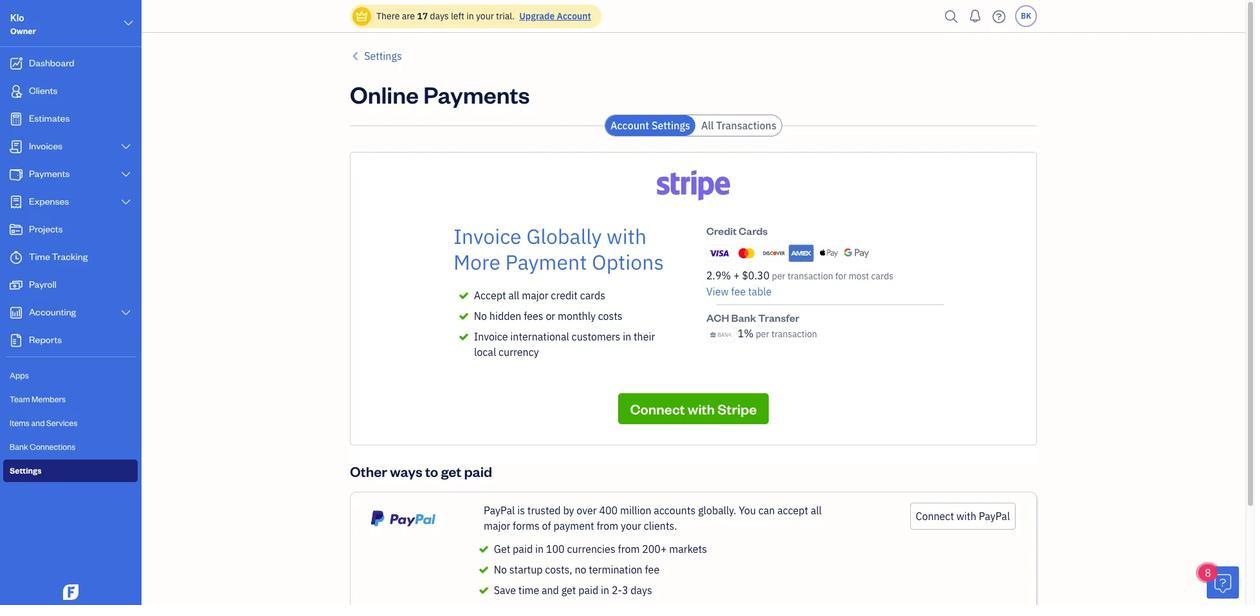 Task type: describe. For each thing, give the bounding box(es) containing it.
per inside 1% per transaction
[[756, 328, 770, 340]]

get for and
[[562, 584, 576, 597]]

chevron large down image for accounting
[[120, 308, 132, 318]]

your inside paypal is trusted by over 400 million accounts globally. you can accept all major forms of payment from your clients.
[[621, 519, 642, 532]]

bank connections
[[10, 442, 76, 452]]

no
[[575, 563, 587, 576]]

paid for other ways to get paid
[[464, 462, 493, 480]]

0 vertical spatial days
[[430, 10, 449, 22]]

connect with stripe
[[630, 400, 757, 418]]

0 vertical spatial your
[[476, 10, 494, 22]]

clients.
[[644, 519, 678, 532]]

apps link
[[3, 364, 138, 387]]

items and services link
[[3, 412, 138, 434]]

settings inside button
[[652, 119, 691, 132]]

reports link
[[3, 328, 138, 354]]

dashboard image
[[8, 57, 24, 70]]

view
[[707, 285, 729, 298]]

credit
[[551, 289, 578, 302]]

payment
[[506, 248, 587, 276]]

2.9% + $0.30 per transaction for most cards view fee table
[[707, 269, 894, 298]]

chevron large down image for invoices
[[120, 142, 132, 152]]

1 vertical spatial from
[[618, 543, 640, 556]]

monthly
[[558, 310, 596, 322]]

chart image
[[8, 306, 24, 319]]

projects
[[29, 223, 63, 235]]

invoice for invoice globally with more payment options
[[454, 223, 522, 250]]

settings inside button
[[364, 50, 402, 62]]

8
[[1206, 566, 1212, 579]]

accounting
[[29, 306, 76, 318]]

bank connections link
[[3, 436, 138, 458]]

view fee table link
[[702, 284, 777, 299]]

400
[[600, 504, 618, 517]]

costs
[[598, 310, 623, 322]]

can
[[759, 504, 775, 517]]

dashboard
[[29, 57, 74, 69]]

go to help image
[[989, 7, 1010, 26]]

projects link
[[3, 217, 138, 243]]

settings link
[[3, 460, 138, 482]]

american express image
[[789, 245, 815, 262]]

freshbooks image
[[61, 584, 81, 600]]

transfer
[[759, 311, 800, 324]]

online payments
[[350, 79, 530, 109]]

1 horizontal spatial days
[[631, 584, 653, 597]]

main element
[[0, 0, 174, 605]]

international
[[511, 330, 570, 343]]

1 vertical spatial cards
[[580, 289, 606, 302]]

all transactions
[[702, 119, 777, 132]]

expenses
[[29, 195, 69, 207]]

google pay image
[[844, 248, 870, 258]]

3
[[622, 584, 629, 597]]

invoice image
[[8, 140, 24, 153]]

in left the 2-
[[601, 584, 610, 597]]

million
[[620, 504, 652, 517]]

all inside paypal is trusted by over 400 million accounts globally. you can accept all major forms of payment from your clients.
[[811, 504, 822, 517]]

there
[[377, 10, 400, 22]]

accounts
[[654, 504, 696, 517]]

report image
[[8, 334, 24, 347]]

to
[[425, 462, 438, 480]]

estimate image
[[8, 113, 24, 126]]

their
[[634, 330, 656, 343]]

ach bank transfer
[[707, 311, 800, 324]]

termination
[[589, 563, 643, 576]]

0 vertical spatial bank
[[732, 311, 757, 324]]

payments link
[[3, 162, 138, 188]]

most
[[849, 270, 870, 282]]

settings inside main element
[[10, 465, 42, 476]]

+
[[734, 269, 740, 282]]

no for invoice globally with more payment options
[[474, 310, 487, 322]]

transactions
[[717, 119, 777, 132]]

online
[[350, 79, 419, 109]]

invoice globally with more payment options
[[454, 223, 664, 276]]

with inside 'invoice globally with more payment options'
[[607, 223, 647, 250]]

chevronleft image
[[350, 48, 362, 64]]

1 horizontal spatial major
[[522, 289, 549, 302]]

notifications image
[[966, 3, 986, 29]]

accept all major credit cards
[[474, 289, 606, 302]]

get for to
[[441, 462, 462, 480]]

account settings
[[611, 119, 691, 132]]

paid for save time and get paid in 2-3 days
[[579, 584, 599, 597]]

100
[[546, 543, 565, 556]]

settings button
[[350, 48, 402, 64]]

from inside paypal is trusted by over 400 million accounts globally. you can accept all major forms of payment from your clients.
[[597, 519, 619, 532]]

trial.
[[496, 10, 515, 22]]

services
[[46, 418, 78, 428]]

currencies
[[567, 543, 616, 556]]

globally.
[[698, 504, 737, 517]]

fees
[[524, 310, 544, 322]]

in left 100
[[536, 543, 544, 556]]

time tracking link
[[3, 245, 138, 271]]

team
[[10, 394, 30, 404]]

invoice international customers in their local currency
[[474, 330, 656, 359]]

of
[[542, 519, 551, 532]]

money image
[[8, 279, 24, 292]]

bank inside 'link'
[[10, 442, 28, 452]]

1 horizontal spatial paid
[[513, 543, 533, 556]]

200+
[[643, 543, 667, 556]]

and inside main element
[[31, 418, 45, 428]]

payment
[[554, 519, 595, 532]]

paypal image
[[371, 503, 436, 535]]

connect with stripe button
[[619, 393, 769, 424]]

mastercard image
[[734, 245, 759, 262]]

no startup costs, no termination fee
[[494, 563, 660, 576]]

tracking
[[52, 250, 88, 263]]

currency
[[499, 346, 539, 359]]

or
[[546, 310, 556, 322]]

is
[[518, 504, 525, 517]]

other ways to get paid
[[350, 462, 493, 480]]

clients link
[[3, 79, 138, 105]]

bk button
[[1016, 5, 1038, 27]]

credit cards
[[707, 224, 768, 238]]

there are 17 days left in your trial. upgrade account
[[377, 10, 591, 22]]

discover image
[[762, 245, 787, 262]]

bk
[[1022, 11, 1032, 21]]

time tracking
[[29, 250, 88, 263]]

startup
[[510, 563, 543, 576]]

1 vertical spatial and
[[542, 584, 559, 597]]

save
[[494, 584, 516, 597]]

cards inside 2.9% + $0.30 per transaction for most cards view fee table
[[872, 270, 894, 282]]



Task type: vqa. For each thing, say whether or not it's contained in the screenshot.
your
yes



Task type: locate. For each thing, give the bounding box(es) containing it.
1 chevron large down image from the top
[[120, 142, 132, 152]]

get
[[494, 543, 511, 556]]

team members
[[10, 394, 66, 404]]

other
[[350, 462, 387, 480]]

stripe image
[[647, 163, 741, 208]]

2 horizontal spatial paid
[[579, 584, 599, 597]]

connect inside connect with stripe button
[[630, 400, 685, 418]]

expenses link
[[3, 189, 138, 216]]

invoice up local
[[474, 330, 508, 343]]

stripe
[[718, 400, 757, 418]]

payments inside payments link
[[29, 167, 70, 180]]

0 horizontal spatial paypal
[[484, 504, 515, 517]]

ach
[[707, 311, 730, 324]]

2-
[[612, 584, 622, 597]]

chevron large down image down estimates link on the top of the page
[[120, 142, 132, 152]]

crown image
[[355, 9, 369, 23]]

ways
[[390, 462, 423, 480]]

more
[[454, 248, 501, 276]]

2 vertical spatial chevron large down image
[[120, 308, 132, 318]]

and right items
[[31, 418, 45, 428]]

payroll
[[29, 278, 57, 290]]

credit
[[707, 224, 737, 238]]

1%
[[738, 327, 754, 340]]

cards
[[739, 224, 768, 238]]

no hidden fees or monthly costs
[[474, 310, 623, 322]]

owner
[[10, 26, 36, 36]]

account inside account settings button
[[611, 119, 650, 132]]

1 vertical spatial all
[[811, 504, 822, 517]]

0 horizontal spatial days
[[430, 10, 449, 22]]

0 horizontal spatial no
[[474, 310, 487, 322]]

paypal inside paypal is trusted by over 400 million accounts globally. you can accept all major forms of payment from your clients.
[[484, 504, 515, 517]]

days right 17
[[430, 10, 449, 22]]

bank image
[[707, 327, 735, 342]]

over
[[577, 504, 597, 517]]

chevron large down image inside expenses 'link'
[[120, 197, 132, 207]]

0 vertical spatial invoice
[[454, 223, 522, 250]]

hidden
[[490, 310, 522, 322]]

bank down items
[[10, 442, 28, 452]]

all transactions button
[[696, 115, 782, 136]]

1 vertical spatial your
[[621, 519, 642, 532]]

get down the "no startup costs, no termination fee"
[[562, 584, 576, 597]]

0 vertical spatial cards
[[872, 270, 894, 282]]

get
[[441, 462, 462, 480], [562, 584, 576, 597]]

expense image
[[8, 196, 24, 209]]

save time and get paid in 2-3 days
[[494, 584, 653, 597]]

0 horizontal spatial and
[[31, 418, 45, 428]]

in inside "invoice international customers in their local currency"
[[623, 330, 632, 343]]

0 horizontal spatial with
[[607, 223, 647, 250]]

project image
[[8, 223, 24, 236]]

0 vertical spatial paid
[[464, 462, 493, 480]]

paid right 'to'
[[464, 462, 493, 480]]

account settings button
[[606, 115, 696, 136]]

connect
[[630, 400, 685, 418], [916, 510, 955, 523]]

bank up 1% at bottom right
[[732, 311, 757, 324]]

1 vertical spatial chevron large down image
[[120, 169, 132, 180]]

1 vertical spatial days
[[631, 584, 653, 597]]

all
[[702, 119, 714, 132]]

with for connect with stripe
[[688, 400, 715, 418]]

accept
[[474, 289, 506, 302]]

transaction inside 1% per transaction
[[772, 328, 818, 340]]

1 horizontal spatial settings
[[364, 50, 402, 62]]

visa image
[[707, 245, 732, 262]]

transaction down transfer
[[772, 328, 818, 340]]

items and services
[[10, 418, 78, 428]]

connect for connect with stripe
[[630, 400, 685, 418]]

1 horizontal spatial get
[[562, 584, 576, 597]]

1 horizontal spatial account
[[611, 119, 650, 132]]

time
[[519, 584, 540, 597]]

upgrade
[[520, 10, 555, 22]]

0 horizontal spatial bank
[[10, 442, 28, 452]]

connect with paypal
[[916, 510, 1011, 523]]

table
[[749, 285, 772, 298]]

1 horizontal spatial fee
[[732, 285, 746, 298]]

major up get
[[484, 519, 511, 532]]

klo owner
[[10, 12, 36, 36]]

paid right get
[[513, 543, 533, 556]]

2 vertical spatial with
[[957, 510, 977, 523]]

1 horizontal spatial your
[[621, 519, 642, 532]]

your down million
[[621, 519, 642, 532]]

0 vertical spatial payments
[[424, 79, 530, 109]]

0 horizontal spatial settings
[[10, 465, 42, 476]]

customers
[[572, 330, 621, 343]]

in right left
[[467, 10, 474, 22]]

1 vertical spatial transaction
[[772, 328, 818, 340]]

1 horizontal spatial paypal
[[979, 510, 1011, 523]]

0 vertical spatial from
[[597, 519, 619, 532]]

1 horizontal spatial cards
[[872, 270, 894, 282]]

get right 'to'
[[441, 462, 462, 480]]

forms
[[513, 519, 540, 532]]

0 vertical spatial fee
[[732, 285, 746, 298]]

invoices link
[[3, 134, 138, 160]]

1 horizontal spatial all
[[811, 504, 822, 517]]

1 vertical spatial with
[[688, 400, 715, 418]]

fee inside 2.9% + $0.30 per transaction for most cards view fee table
[[732, 285, 746, 298]]

0 vertical spatial all
[[509, 289, 520, 302]]

1 horizontal spatial connect
[[916, 510, 955, 523]]

major up fees
[[522, 289, 549, 302]]

transaction down american express image
[[788, 270, 834, 282]]

apple pay image
[[817, 245, 842, 262]]

connect inside connect with paypal button
[[916, 510, 955, 523]]

payroll link
[[3, 272, 138, 299]]

chevron large down image
[[120, 142, 132, 152], [120, 197, 132, 207]]

0 horizontal spatial your
[[476, 10, 494, 22]]

paypal inside connect with paypal button
[[979, 510, 1011, 523]]

chevron large down image for expenses
[[120, 197, 132, 207]]

1 horizontal spatial with
[[688, 400, 715, 418]]

2 vertical spatial settings
[[10, 465, 42, 476]]

paid down no
[[579, 584, 599, 597]]

dashboard link
[[3, 51, 138, 77]]

transaction
[[788, 270, 834, 282], [772, 328, 818, 340]]

no
[[474, 310, 487, 322], [494, 563, 507, 576]]

0 horizontal spatial fee
[[645, 563, 660, 576]]

days
[[430, 10, 449, 22], [631, 584, 653, 597]]

1 vertical spatial major
[[484, 519, 511, 532]]

1 vertical spatial settings
[[652, 119, 691, 132]]

accounting link
[[3, 300, 138, 326]]

0 horizontal spatial payments
[[29, 167, 70, 180]]

invoice inside 'invoice globally with more payment options'
[[454, 223, 522, 250]]

1 vertical spatial payments
[[29, 167, 70, 180]]

settings left "all"
[[652, 119, 691, 132]]

1 vertical spatial paid
[[513, 543, 533, 556]]

1 horizontal spatial no
[[494, 563, 507, 576]]

time
[[29, 250, 50, 263]]

cards right most
[[872, 270, 894, 282]]

invoice up accept on the left
[[454, 223, 522, 250]]

0 horizontal spatial per
[[756, 328, 770, 340]]

and
[[31, 418, 45, 428], [542, 584, 559, 597]]

0 vertical spatial chevron large down image
[[123, 15, 135, 31]]

0 horizontal spatial get
[[441, 462, 462, 480]]

members
[[32, 394, 66, 404]]

and right time
[[542, 584, 559, 597]]

0 horizontal spatial all
[[509, 289, 520, 302]]

per right 1% at bottom right
[[756, 328, 770, 340]]

costs,
[[545, 563, 573, 576]]

get paid in 100 currencies from 200+ markets
[[494, 543, 707, 556]]

2 horizontal spatial with
[[957, 510, 977, 523]]

major inside paypal is trusted by over 400 million accounts globally. you can accept all major forms of payment from your clients.
[[484, 519, 511, 532]]

chevron large down image inside payments link
[[120, 169, 132, 180]]

resource center badge image
[[1208, 566, 1240, 599]]

settings down bank connections
[[10, 465, 42, 476]]

chevron large down image inside accounting link
[[120, 308, 132, 318]]

no for paypal is trusted by over 400 million accounts globally. you can accept all major forms of payment from your clients.
[[494, 563, 507, 576]]

1% per transaction
[[738, 327, 818, 340]]

for
[[836, 270, 847, 282]]

chevron large down image for payments
[[120, 169, 132, 180]]

cards
[[872, 270, 894, 282], [580, 289, 606, 302]]

chevron large down image
[[123, 15, 135, 31], [120, 169, 132, 180], [120, 308, 132, 318]]

payments
[[424, 79, 530, 109], [29, 167, 70, 180]]

17
[[417, 10, 428, 22]]

klo
[[10, 12, 24, 24]]

invoice inside "invoice international customers in their local currency"
[[474, 330, 508, 343]]

no down get
[[494, 563, 507, 576]]

1 vertical spatial fee
[[645, 563, 660, 576]]

per inside 2.9% + $0.30 per transaction for most cards view fee table
[[772, 270, 786, 282]]

1 horizontal spatial payments
[[424, 79, 530, 109]]

your left the trial.
[[476, 10, 494, 22]]

estimates link
[[3, 106, 138, 133]]

0 vertical spatial get
[[441, 462, 462, 480]]

globally
[[527, 223, 602, 250]]

fee down 200+ on the right bottom
[[645, 563, 660, 576]]

1 vertical spatial connect
[[916, 510, 955, 523]]

connect for connect with paypal
[[916, 510, 955, 523]]

connections
[[30, 442, 76, 452]]

chevron large down image down payments link
[[120, 197, 132, 207]]

connect with paypal button
[[911, 503, 1016, 530]]

0 vertical spatial chevron large down image
[[120, 142, 132, 152]]

1 vertical spatial bank
[[10, 442, 28, 452]]

0 vertical spatial no
[[474, 310, 487, 322]]

1 horizontal spatial bank
[[732, 311, 757, 324]]

1 vertical spatial chevron large down image
[[120, 197, 132, 207]]

fee down +
[[732, 285, 746, 298]]

from down 400
[[597, 519, 619, 532]]

0 horizontal spatial cards
[[580, 289, 606, 302]]

invoice
[[454, 223, 522, 250], [474, 330, 508, 343]]

upgrade account link
[[517, 10, 591, 22]]

fee
[[732, 285, 746, 298], [645, 563, 660, 576]]

1 vertical spatial account
[[611, 119, 650, 132]]

0 vertical spatial per
[[772, 270, 786, 282]]

you
[[739, 504, 756, 517]]

client image
[[8, 85, 24, 98]]

0 vertical spatial with
[[607, 223, 647, 250]]

0 vertical spatial major
[[522, 289, 549, 302]]

timer image
[[8, 251, 24, 264]]

8 button
[[1199, 565, 1240, 599]]

0 vertical spatial connect
[[630, 400, 685, 418]]

2 chevron large down image from the top
[[120, 197, 132, 207]]

1 horizontal spatial and
[[542, 584, 559, 597]]

search image
[[942, 7, 962, 26]]

invoice for invoice international customers in their local currency
[[474, 330, 508, 343]]

cards up monthly
[[580, 289, 606, 302]]

transaction inside 2.9% + $0.30 per transaction for most cards view fee table
[[788, 270, 834, 282]]

0 vertical spatial transaction
[[788, 270, 834, 282]]

clients
[[29, 84, 58, 97]]

days right 3
[[631, 584, 653, 597]]

no down accept on the left
[[474, 310, 487, 322]]

all
[[509, 289, 520, 302], [811, 504, 822, 517]]

0 horizontal spatial account
[[557, 10, 591, 22]]

2 vertical spatial paid
[[579, 584, 599, 597]]

settings right chevronleft icon
[[364, 50, 402, 62]]

reports
[[29, 333, 62, 346]]

0 vertical spatial and
[[31, 418, 45, 428]]

from up termination
[[618, 543, 640, 556]]

0 horizontal spatial major
[[484, 519, 511, 532]]

0 horizontal spatial paid
[[464, 462, 493, 480]]

0 horizontal spatial connect
[[630, 400, 685, 418]]

items
[[10, 418, 30, 428]]

0 vertical spatial account
[[557, 10, 591, 22]]

local
[[474, 346, 496, 359]]

2 horizontal spatial settings
[[652, 119, 691, 132]]

major
[[522, 289, 549, 302], [484, 519, 511, 532]]

chevron large down image inside invoices link
[[120, 142, 132, 152]]

1 vertical spatial per
[[756, 328, 770, 340]]

all up hidden
[[509, 289, 520, 302]]

all right accept
[[811, 504, 822, 517]]

per right $0.30
[[772, 270, 786, 282]]

with for connect with paypal
[[957, 510, 977, 523]]

1 vertical spatial no
[[494, 563, 507, 576]]

options
[[592, 248, 664, 276]]

0 vertical spatial settings
[[364, 50, 402, 62]]

1 vertical spatial get
[[562, 584, 576, 597]]

payment image
[[8, 168, 24, 181]]

1 horizontal spatial per
[[772, 270, 786, 282]]

are
[[402, 10, 415, 22]]

1 vertical spatial invoice
[[474, 330, 508, 343]]

in left 'their'
[[623, 330, 632, 343]]

invoices
[[29, 140, 63, 152]]

team members link
[[3, 388, 138, 411]]



